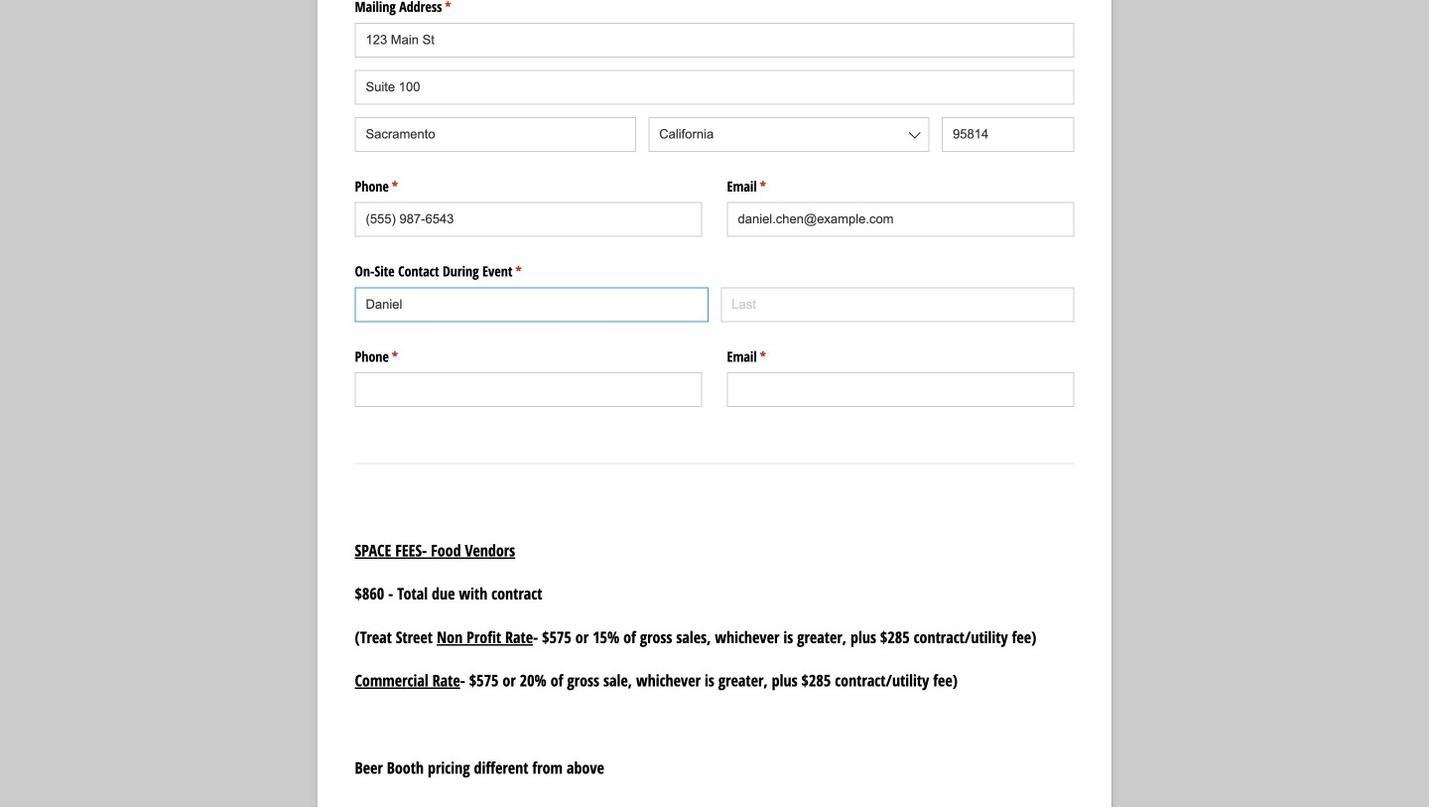 Task type: describe. For each thing, give the bounding box(es) containing it.
Zip Code text field
[[942, 117, 1075, 152]]

City text field
[[355, 117, 636, 152]]

First text field
[[355, 287, 709, 322]]

Last text field
[[721, 287, 1075, 322]]



Task type: vqa. For each thing, say whether or not it's contained in the screenshot.
option
no



Task type: locate. For each thing, give the bounding box(es) containing it.
State text field
[[649, 117, 930, 152]]

Address Line 1 text field
[[355, 23, 1075, 58]]

Address Line 2 text field
[[355, 70, 1075, 105]]

None text field
[[355, 202, 703, 237], [727, 202, 1075, 237], [355, 373, 703, 407], [727, 373, 1075, 407], [355, 202, 703, 237], [727, 202, 1075, 237], [355, 373, 703, 407], [727, 373, 1075, 407]]



